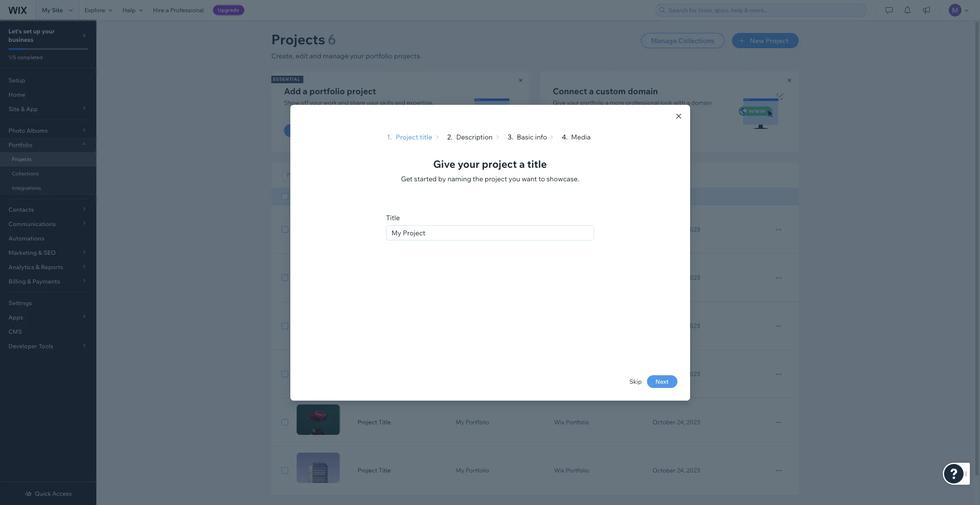 Task type: locate. For each thing, give the bounding box(es) containing it.
0 vertical spatial add
[[284, 86, 301, 96]]

2 vertical spatial project
[[485, 174, 508, 183]]

0 vertical spatial wix
[[555, 226, 565, 233]]

a up off at the top of the page
[[303, 86, 308, 96]]

collections
[[679, 36, 715, 45], [12, 170, 39, 177]]

quick
[[35, 490, 51, 498]]

my site
[[42, 6, 63, 14]]

manage collections button
[[641, 33, 725, 48]]

1 vertical spatial connect
[[561, 127, 585, 134]]

1 horizontal spatial collections
[[679, 36, 715, 45]]

4 october from the top
[[653, 371, 676, 378]]

3. basic info
[[508, 133, 547, 141]]

october
[[653, 226, 676, 233], [653, 274, 676, 282], [653, 322, 676, 330], [653, 371, 676, 378], [653, 419, 676, 426], [653, 467, 676, 475]]

manage collections
[[652, 36, 715, 45]]

connect
[[553, 86, 588, 96], [561, 127, 585, 134]]

your inside let's set up your business
[[42, 27, 55, 35]]

add inside add a portfolio project show off your work and share your skills and expertise.
[[284, 86, 301, 96]]

1 horizontal spatial give
[[553, 99, 566, 107]]

portfolio down custom
[[581, 99, 604, 107]]

4.
[[562, 133, 568, 141]]

with
[[674, 99, 686, 107]]

collections up integrations
[[12, 170, 39, 177]]

give inside "connect a custom domain give your portfolio a more professional look with a domain such as my-site.com."
[[553, 99, 566, 107]]

1 wix from the top
[[555, 226, 565, 233]]

give up by
[[434, 158, 456, 170]]

off
[[301, 99, 309, 107]]

my
[[42, 6, 51, 14], [456, 226, 465, 233], [456, 419, 465, 426], [456, 467, 465, 475]]

3 october from the top
[[653, 322, 676, 330]]

1 horizontal spatial portfolio
[[366, 52, 393, 60]]

0 vertical spatial my portfolio
[[456, 226, 490, 233]]

your inside "connect a custom domain give your portfolio a more professional look with a domain such as my-site.com."
[[567, 99, 579, 107]]

info
[[536, 133, 547, 141]]

1/5 completed
[[8, 54, 43, 60]]

portfolio left the 'projects.'
[[366, 52, 393, 60]]

give left the as
[[553, 99, 566, 107]]

0 vertical spatial give
[[553, 99, 566, 107]]

5 24, from the top
[[677, 419, 686, 426]]

2 project title from the top
[[358, 419, 391, 426]]

2 vertical spatial project title
[[358, 467, 391, 475]]

list containing add a portfolio project
[[270, 71, 799, 152]]

collections link
[[0, 167, 96, 181]]

2 wix from the top
[[555, 419, 565, 426]]

1 horizontal spatial domain
[[692, 99, 713, 107]]

3 project title from the top
[[358, 467, 391, 475]]

2 vertical spatial my portfolio
[[456, 467, 490, 475]]

your right the manage
[[350, 52, 364, 60]]

skip
[[630, 378, 642, 386]]

site.com.
[[585, 107, 610, 114]]

0 horizontal spatial portfolio
[[310, 86, 345, 96]]

project right the
[[485, 174, 508, 183]]

6 2023 from the top
[[687, 467, 701, 475]]

collections inside sidebar element
[[12, 170, 39, 177]]

next button
[[647, 375, 678, 388]]

4. media
[[562, 133, 591, 141]]

projects
[[272, 31, 325, 48], [12, 156, 32, 162]]

1 vertical spatial wix portfolio
[[555, 419, 590, 426]]

portfolio button
[[0, 138, 96, 152]]

0 vertical spatial portfolio
[[366, 52, 393, 60]]

your inside give your project a title get started by naming the project you want to showcase.
[[458, 158, 480, 170]]

title
[[420, 133, 433, 141], [528, 158, 547, 170]]

let's set up your business
[[8, 27, 55, 44]]

completed
[[17, 54, 43, 60]]

settings
[[8, 299, 32, 307]]

5 2023 from the top
[[687, 419, 701, 426]]

1 24, from the top
[[677, 226, 686, 233]]

2 vertical spatial wix
[[555, 467, 565, 475]]

1 project title from the top
[[358, 226, 391, 233]]

setup
[[8, 77, 25, 84]]

and right work
[[339, 99, 349, 107]]

professional
[[626, 99, 660, 107]]

1 vertical spatial wix
[[555, 419, 565, 426]]

0 horizontal spatial collections
[[12, 170, 39, 177]]

showcase.
[[547, 174, 580, 183]]

0 vertical spatial collections
[[679, 36, 715, 45]]

1 vertical spatial give
[[434, 158, 456, 170]]

a left custom
[[589, 86, 594, 96]]

4 2023 from the top
[[687, 371, 701, 378]]

24,
[[677, 226, 686, 233], [677, 274, 686, 282], [677, 322, 686, 330], [677, 371, 686, 378], [677, 419, 686, 426], [677, 467, 686, 475]]

2 october from the top
[[653, 274, 676, 282]]

title up to
[[528, 158, 547, 170]]

2.
[[448, 133, 453, 141]]

add down show
[[292, 127, 303, 134]]

1 october from the top
[[653, 226, 676, 233]]

domain up professional
[[628, 86, 659, 96]]

projects up integrations
[[12, 156, 32, 162]]

expertise.
[[407, 99, 434, 107]]

4 october 24, 2023 from the top
[[653, 371, 701, 378]]

description
[[457, 133, 493, 141]]

portfolio inside dropdown button
[[8, 141, 32, 149]]

2 vertical spatial wix portfolio
[[555, 467, 590, 475]]

october 24, 2023
[[653, 226, 701, 233], [653, 274, 701, 282], [653, 322, 701, 330], [653, 371, 701, 378], [653, 419, 701, 426], [653, 467, 701, 475]]

1 vertical spatial title
[[528, 158, 547, 170]]

2023
[[687, 226, 701, 233], [687, 274, 701, 282], [687, 322, 701, 330], [687, 371, 701, 378], [687, 419, 701, 426], [687, 467, 701, 475]]

quick access
[[35, 490, 72, 498]]

add
[[284, 86, 301, 96], [292, 127, 303, 134]]

1/5
[[8, 54, 16, 60]]

and right the edit
[[310, 52, 322, 60]]

and right skills
[[395, 99, 406, 107]]

add for project
[[292, 127, 303, 134]]

None checkbox
[[282, 273, 288, 283], [282, 321, 288, 331], [282, 369, 288, 379], [282, 417, 288, 428], [282, 466, 288, 476], [282, 273, 288, 283], [282, 321, 288, 331], [282, 369, 288, 379], [282, 417, 288, 428], [282, 466, 288, 476]]

add up show
[[284, 86, 301, 96]]

up
[[33, 27, 41, 35]]

0 vertical spatial projects
[[272, 31, 325, 48]]

projects inside sidebar element
[[12, 156, 32, 162]]

integrations link
[[0, 181, 96, 195]]

projects link
[[0, 152, 96, 167]]

0 vertical spatial wix portfolio
[[555, 226, 590, 233]]

connect inside "connect domain" button
[[561, 127, 585, 134]]

give
[[553, 99, 566, 107], [434, 158, 456, 170]]

list
[[270, 71, 799, 152]]

None checkbox
[[282, 192, 288, 202], [282, 225, 288, 235], [282, 192, 288, 202], [282, 225, 288, 235]]

1 horizontal spatial and
[[339, 99, 349, 107]]

project title for second project title image from the top
[[358, 467, 391, 475]]

such
[[553, 107, 566, 114]]

skip button
[[630, 378, 642, 386]]

1 2023 from the top
[[687, 226, 701, 233]]

project title image
[[297, 405, 340, 435], [297, 453, 340, 483]]

project up you
[[482, 158, 517, 170]]

2 vertical spatial portfolio
[[581, 99, 604, 107]]

Search for tools, apps, help & more... field
[[667, 4, 865, 16]]

0 horizontal spatial give
[[434, 158, 456, 170]]

1 vertical spatial add
[[292, 127, 303, 134]]

and
[[310, 52, 322, 60], [339, 99, 349, 107], [395, 99, 406, 107]]

0 vertical spatial domain
[[628, 86, 659, 96]]

1 vertical spatial project title image
[[297, 453, 340, 483]]

automations link
[[0, 231, 96, 246]]

a up want
[[520, 158, 525, 170]]

work
[[324, 99, 337, 107]]

0 vertical spatial title
[[420, 133, 433, 141]]

1 vertical spatial domain
[[692, 99, 713, 107]]

1 vertical spatial portfolio
[[310, 86, 345, 96]]

0 vertical spatial project title
[[358, 226, 391, 233]]

your right up
[[42, 27, 55, 35]]

projects inside projects 6 create, edit and manage your portfolio projects.
[[272, 31, 325, 48]]

add a portfolio project show off your work and share your skills and expertise.
[[284, 86, 434, 107]]

wix
[[555, 226, 565, 233], [555, 419, 565, 426], [555, 467, 565, 475]]

1 vertical spatial projects
[[12, 156, 32, 162]]

new project button
[[733, 33, 799, 48]]

3 2023 from the top
[[687, 322, 701, 330]]

connect for a
[[553, 86, 588, 96]]

1 horizontal spatial title
[[528, 158, 547, 170]]

a right hire
[[166, 6, 169, 14]]

project up share on the top left of the page
[[347, 86, 376, 96]]

connect inside "connect a custom domain give your portfolio a more professional look with a domain such as my-site.com."
[[553, 86, 588, 96]]

project
[[347, 86, 376, 96], [482, 158, 517, 170], [485, 174, 508, 183]]

0 horizontal spatial projects
[[12, 156, 32, 162]]

portfolio up work
[[310, 86, 345, 96]]

a left more
[[606, 99, 609, 107]]

1 october 24, 2023 from the top
[[653, 226, 701, 233]]

wix portfolio
[[555, 226, 590, 233], [555, 419, 590, 426], [555, 467, 590, 475]]

2. description
[[448, 133, 493, 141]]

a
[[166, 6, 169, 14], [303, 86, 308, 96], [589, 86, 594, 96], [606, 99, 609, 107], [687, 99, 690, 107], [520, 158, 525, 170]]

2 october 24, 2023 from the top
[[653, 274, 701, 282]]

1 vertical spatial my portfolio
[[456, 419, 490, 426]]

2 horizontal spatial portfolio
[[581, 99, 604, 107]]

0 vertical spatial connect
[[553, 86, 588, 96]]

custom
[[596, 86, 626, 96]]

1 horizontal spatial projects
[[272, 31, 325, 48]]

1 vertical spatial project title
[[358, 419, 391, 426]]

domain right with
[[692, 99, 713, 107]]

add inside button
[[292, 127, 303, 134]]

your right such
[[567, 99, 579, 107]]

1 vertical spatial collections
[[12, 170, 39, 177]]

project title
[[358, 226, 391, 233], [358, 419, 391, 426], [358, 467, 391, 475]]

1 my portfolio from the top
[[456, 226, 490, 233]]

your up naming
[[458, 158, 480, 170]]

title left 2. at the left of page
[[420, 133, 433, 141]]

0 horizontal spatial and
[[310, 52, 322, 60]]

domain
[[628, 86, 659, 96], [692, 99, 713, 107]]

0 horizontal spatial domain
[[628, 86, 659, 96]]

collections right manage at right top
[[679, 36, 715, 45]]

more
[[610, 99, 625, 107]]

0 horizontal spatial title
[[420, 133, 433, 141]]

your inside projects 6 create, edit and manage your portfolio projects.
[[350, 52, 364, 60]]

upgrade button
[[213, 5, 244, 15]]

share
[[350, 99, 365, 107]]

projects up the edit
[[272, 31, 325, 48]]

integrations
[[12, 185, 41, 191]]

0 vertical spatial project title image
[[297, 405, 340, 435]]

collections inside button
[[679, 36, 715, 45]]

domain
[[586, 127, 608, 134]]

get
[[401, 174, 413, 183]]

quick access button
[[25, 490, 72, 498]]

connect domain button
[[553, 124, 615, 137]]

0 vertical spatial project
[[347, 86, 376, 96]]



Task type: describe. For each thing, give the bounding box(es) containing it.
Select Collections field
[[371, 169, 437, 181]]

basic
[[517, 133, 534, 141]]

1.
[[387, 133, 392, 141]]

5 october from the top
[[653, 419, 676, 426]]

home
[[8, 91, 25, 99]]

portfolio inside "connect a custom domain give your portfolio a more professional look with a domain such as my-site.com."
[[581, 99, 604, 107]]

projects for projects 6 create, edit and manage your portfolio projects.
[[272, 31, 325, 48]]

sidebar element
[[0, 20, 96, 505]]

naming
[[448, 174, 472, 183]]

Project Visibility field
[[285, 169, 351, 181]]

connect a custom domain give your portfolio a more professional look with a domain such as my-site.com.
[[553, 86, 713, 114]]

create,
[[272, 52, 294, 60]]

project title for second project title image from the bottom of the page
[[358, 419, 391, 426]]

2 wix portfolio from the top
[[555, 419, 590, 426]]

next
[[656, 378, 669, 386]]

cms
[[8, 328, 22, 336]]

access
[[52, 490, 72, 498]]

2 2023 from the top
[[687, 274, 701, 282]]

help
[[123, 6, 136, 14]]

3 wix portfolio from the top
[[555, 467, 590, 475]]

hire a professional link
[[148, 0, 209, 20]]

to
[[539, 174, 545, 183]]

edit
[[296, 52, 308, 60]]

add for a
[[284, 86, 301, 96]]

upgrade
[[218, 7, 239, 13]]

3 wix from the top
[[555, 467, 565, 475]]

cms link
[[0, 325, 96, 339]]

give your project a title get started by naming the project you want to showcase.
[[401, 158, 580, 183]]

connect domain
[[561, 127, 608, 134]]

hire a professional
[[153, 6, 204, 14]]

1 wix portfolio from the top
[[555, 226, 590, 233]]

automations
[[8, 235, 44, 242]]

3 24, from the top
[[677, 322, 686, 330]]

2 horizontal spatial and
[[395, 99, 406, 107]]

as
[[568, 107, 574, 114]]

6 october from the top
[[653, 467, 676, 475]]

projects.
[[394, 52, 422, 60]]

home link
[[0, 88, 96, 102]]

settings link
[[0, 296, 96, 310]]

a inside add a portfolio project show off your work and share your skills and expertise.
[[303, 86, 308, 96]]

setup link
[[0, 73, 96, 88]]

manage
[[652, 36, 677, 45]]

media
[[572, 133, 591, 141]]

skills
[[380, 99, 394, 107]]

and inside projects 6 create, edit and manage your portfolio projects.
[[310, 52, 322, 60]]

5 october 24, 2023 from the top
[[653, 419, 701, 426]]

1. project title
[[387, 133, 433, 141]]

add project button
[[284, 124, 332, 137]]

the
[[473, 174, 484, 183]]

business
[[8, 36, 33, 44]]

connect for domain
[[561, 127, 585, 134]]

projects 6 create, edit and manage your portfolio projects.
[[272, 31, 422, 60]]

a right with
[[687, 99, 690, 107]]

manage
[[323, 52, 349, 60]]

1 vertical spatial project
[[482, 158, 517, 170]]

explore
[[85, 6, 105, 14]]

portfolio inside add a portfolio project show off your work and share your skills and expertise.
[[310, 86, 345, 96]]

your left skills
[[367, 99, 379, 107]]

Title field
[[389, 226, 591, 240]]

projects for projects
[[12, 156, 32, 162]]

essential
[[273, 77, 301, 82]]

let's
[[8, 27, 22, 35]]

new project
[[750, 36, 789, 45]]

my-
[[575, 107, 585, 114]]

3 october 24, 2023 from the top
[[653, 322, 701, 330]]

give inside give your project a title get started by naming the project you want to showcase.
[[434, 158, 456, 170]]

3 my portfolio from the top
[[456, 467, 490, 475]]

show
[[284, 99, 300, 107]]

started
[[414, 174, 437, 183]]

set
[[23, 27, 32, 35]]

project inside add a portfolio project show off your work and share your skills and expertise.
[[347, 86, 376, 96]]

professional
[[170, 6, 204, 14]]

by
[[439, 174, 446, 183]]

hire
[[153, 6, 164, 14]]

want
[[522, 174, 537, 183]]

add project
[[292, 127, 325, 134]]

you
[[509, 174, 521, 183]]

2 24, from the top
[[677, 274, 686, 282]]

your right off at the top of the page
[[310, 99, 322, 107]]

3.
[[508, 133, 514, 141]]

4 24, from the top
[[677, 371, 686, 378]]

a inside give your project a title get started by naming the project you want to showcase.
[[520, 158, 525, 170]]

1 project title image from the top
[[297, 405, 340, 435]]

new
[[750, 36, 765, 45]]

title inside give your project a title get started by naming the project you want to showcase.
[[528, 158, 547, 170]]

portfolio inside projects 6 create, edit and manage your portfolio projects.
[[366, 52, 393, 60]]

2 my portfolio from the top
[[456, 419, 490, 426]]

site
[[52, 6, 63, 14]]

6
[[328, 31, 336, 48]]

2 project title image from the top
[[297, 453, 340, 483]]

help button
[[118, 0, 148, 20]]

6 24, from the top
[[677, 467, 686, 475]]

6 october 24, 2023 from the top
[[653, 467, 701, 475]]

look
[[661, 99, 673, 107]]



Task type: vqa. For each thing, say whether or not it's contained in the screenshot.
project to the top
yes



